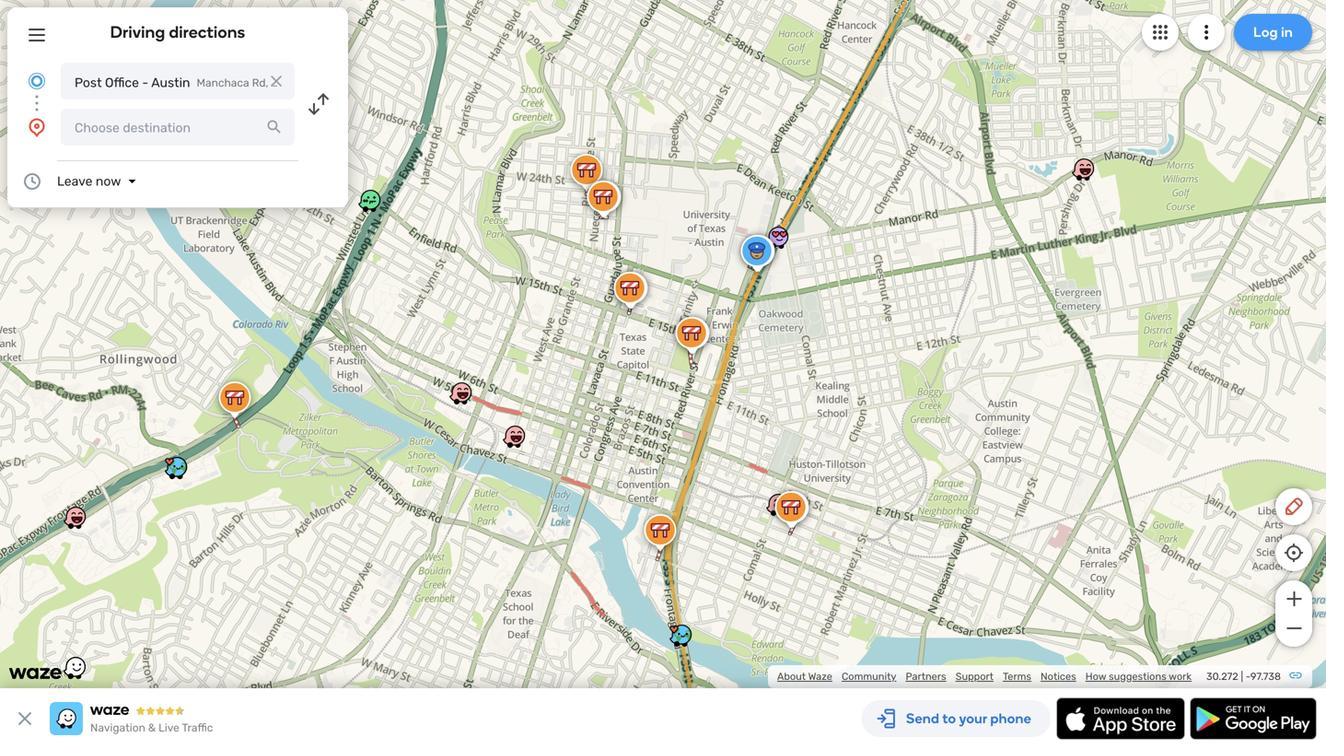 Task type: vqa. For each thing, say whether or not it's contained in the screenshot.
Walnut to the middle
no



Task type: locate. For each thing, give the bounding box(es) containing it.
- right office
[[142, 75, 149, 90]]

clock image
[[21, 170, 43, 193]]

support
[[956, 670, 994, 683]]

- right '|'
[[1246, 670, 1251, 683]]

community
[[842, 670, 897, 683]]

location image
[[26, 116, 48, 138]]

-
[[142, 75, 149, 90], [1246, 670, 1251, 683]]

0 vertical spatial -
[[142, 75, 149, 90]]

pencil image
[[1284, 496, 1306, 518]]

0 horizontal spatial -
[[142, 75, 149, 90]]

traffic
[[182, 721, 213, 734]]

post
[[75, 75, 102, 90]]

now
[[96, 174, 121, 189]]

Choose destination text field
[[61, 109, 295, 146]]

driving
[[110, 22, 165, 42]]

current location image
[[26, 70, 48, 92]]

support link
[[956, 670, 994, 683]]

1 vertical spatial -
[[1246, 670, 1251, 683]]

link image
[[1289, 668, 1304, 683]]

1 horizontal spatial austin
[[271, 76, 304, 89]]

about waze community partners support terms notices how suggestions work
[[778, 670, 1192, 683]]

&
[[148, 721, 156, 734]]

leave
[[57, 174, 93, 189]]

- for austin
[[142, 75, 149, 90]]

directions
[[169, 22, 245, 42]]

office
[[105, 75, 139, 90]]

about waze link
[[778, 670, 833, 683]]

partners
[[906, 670, 947, 683]]

austin up choose destination text box
[[151, 75, 190, 90]]

austin right rd,
[[271, 76, 304, 89]]

terms link
[[1003, 670, 1032, 683]]

1 horizontal spatial -
[[1246, 670, 1251, 683]]

austin
[[151, 75, 190, 90], [271, 76, 304, 89]]

work
[[1169, 670, 1192, 683]]

1 vertical spatial x image
[[14, 708, 36, 730]]

1 horizontal spatial x image
[[267, 72, 286, 90]]

x image
[[267, 72, 286, 90], [14, 708, 36, 730]]



Task type: describe. For each thing, give the bounding box(es) containing it.
driving directions
[[110, 22, 245, 42]]

leave now
[[57, 174, 121, 189]]

terms
[[1003, 670, 1032, 683]]

suggestions
[[1109, 670, 1167, 683]]

rd,
[[252, 76, 269, 89]]

how suggestions work link
[[1086, 670, 1192, 683]]

zoom in image
[[1283, 588, 1306, 610]]

0 horizontal spatial x image
[[14, 708, 36, 730]]

30.272
[[1207, 670, 1239, 683]]

manchaca
[[197, 76, 249, 89]]

about
[[778, 670, 806, 683]]

waze
[[809, 670, 833, 683]]

partners link
[[906, 670, 947, 683]]

how
[[1086, 670, 1107, 683]]

0 vertical spatial x image
[[267, 72, 286, 90]]

navigation & live traffic
[[90, 721, 213, 734]]

community link
[[842, 670, 897, 683]]

30.272 | -97.738
[[1207, 670, 1282, 683]]

navigation
[[90, 721, 145, 734]]

austin inside post office - austin manchaca rd, austin
[[271, 76, 304, 89]]

|
[[1242, 670, 1244, 683]]

- for 97.738
[[1246, 670, 1251, 683]]

zoom out image
[[1283, 617, 1306, 639]]

notices link
[[1041, 670, 1077, 683]]

0 horizontal spatial austin
[[151, 75, 190, 90]]

post office - austin manchaca rd, austin
[[75, 75, 304, 90]]

live
[[159, 721, 180, 734]]

notices
[[1041, 670, 1077, 683]]

97.738
[[1251, 670, 1282, 683]]



